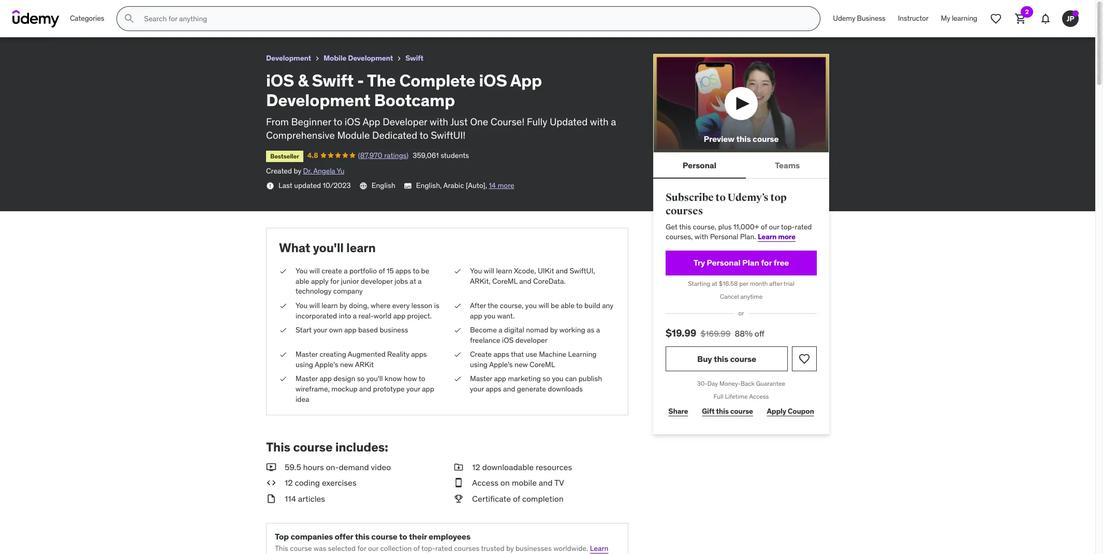Task type: describe. For each thing, give the bounding box(es) containing it.
xsmall image for master app design so you'll know how to wireframe, mockup and prototype your app idea
[[279, 374, 287, 384]]

closed captions image
[[404, 182, 412, 190]]

start
[[296, 325, 312, 335]]

doing,
[[349, 301, 369, 310]]

world
[[374, 311, 392, 320]]

course language image
[[359, 182, 368, 190]]

bootcamp for ios & swift - the complete ios app development bootcamp from beginner to ios app developer with just one course! fully updated with a comprehensive module dedicated to swiftui!
[[374, 90, 455, 111]]

0 horizontal spatial 359,061
[[127, 18, 153, 27]]

on
[[501, 478, 510, 488]]

as
[[587, 325, 595, 335]]

2
[[1026, 8, 1029, 16]]

with inside 'get this course, plus 11,000+ of our top-rated courses, with personal plan.'
[[695, 232, 709, 241]]

collection
[[380, 544, 412, 553]]

coredata.
[[533, 276, 566, 286]]

mobile
[[324, 53, 347, 63]]

Search for anything text field
[[142, 10, 808, 27]]

apps inside create apps that use machine learning using apple's new coreml
[[494, 350, 510, 359]]

xsmall image for start your own app based business
[[279, 325, 287, 335]]

the for ios & swift - the complete ios app development bootcamp from beginner to ios app developer with just one course! fully updated with a comprehensive module dedicated to swiftui!
[[367, 70, 396, 91]]

this for this course was selected for our collection of top-rated courses trusted by businesses worldwide.
[[275, 544, 288, 553]]

last updated 10/2023
[[279, 181, 351, 190]]

apply coupon button
[[765, 401, 817, 422]]

buy this course
[[698, 353, 757, 364]]

what
[[279, 240, 310, 256]]

14 more button
[[489, 181, 515, 191]]

1 horizontal spatial app
[[363, 115, 380, 128]]

uikit
[[538, 266, 554, 276]]

to up module
[[334, 115, 342, 128]]

instructor link
[[892, 6, 935, 31]]

know
[[385, 374, 402, 384]]

1 vertical spatial courses
[[454, 544, 480, 553]]

[auto]
[[466, 181, 486, 190]]

2 vertical spatial personal
[[707, 257, 741, 268]]

last
[[279, 181, 293, 190]]

using inside create apps that use machine learning using apple's new coreml
[[470, 360, 488, 369]]

money-
[[720, 380, 741, 387]]

course up back
[[730, 353, 757, 364]]

their
[[409, 531, 427, 542]]

the
[[488, 301, 498, 310]]

and left tv
[[539, 478, 553, 488]]

is
[[434, 301, 440, 310]]

by right trusted
[[506, 544, 514, 553]]

by inside "you will learn by doing, where every lesson is incorporated into a real-world app project."
[[340, 301, 347, 310]]

11,000+
[[734, 222, 759, 231]]

per
[[740, 280, 749, 287]]

coupon
[[788, 407, 814, 416]]

submit search image
[[123, 12, 136, 25]]

small image for access
[[454, 477, 464, 489]]

personal inside 'get this course, plus 11,000+ of our top-rated courses, with personal plan.'
[[710, 232, 739, 241]]

0 vertical spatial bestseller
[[12, 19, 41, 27]]

get this course, plus 11,000+ of our top-rated courses, with personal plan.
[[666, 222, 812, 241]]

companies
[[291, 531, 333, 542]]

one
[[470, 115, 488, 128]]

114 articles
[[285, 493, 325, 504]]

just
[[451, 115, 468, 128]]

at inside starting at $16.58 per month after trial cancel anytime
[[712, 280, 718, 287]]

course up collection in the left bottom of the page
[[371, 531, 398, 542]]

0 horizontal spatial rated
[[435, 544, 453, 553]]

app up the wireframe,
[[320, 374, 332, 384]]

wishlist image
[[799, 353, 811, 365]]

mobile development link
[[324, 52, 393, 65]]

create
[[322, 266, 342, 276]]

of inside you will create a portfolio of 15 apps to be able apply for junior developer jobs at a technology company
[[379, 266, 385, 276]]

business
[[380, 325, 408, 335]]

and right uikit
[[556, 266, 568, 276]]

,
[[486, 181, 487, 190]]

after
[[770, 280, 783, 287]]

coreml inside you will learn xcode, uikit and swiftui, arkit, coreml and coredata.
[[493, 276, 518, 286]]

able inside after the course, you will be able to build any app you want.
[[561, 301, 575, 310]]

on-
[[326, 462, 339, 472]]

- for ios & swift - the complete ios app development bootcamp from beginner to ios app developer with just one course! fully updated with a comprehensive module dedicated to swiftui!
[[357, 70, 364, 91]]

this course includes:
[[266, 439, 388, 455]]

build
[[585, 301, 601, 310]]

$16.58
[[719, 280, 738, 287]]

tab list containing personal
[[654, 153, 830, 179]]

mobile
[[512, 478, 537, 488]]

trusted
[[481, 544, 505, 553]]

any
[[602, 301, 614, 310]]

complete for ios & swift - the complete ios app development bootcamp
[[76, 5, 114, 15]]

0 vertical spatial 359,061 students
[[127, 18, 183, 27]]

to down developer
[[420, 129, 429, 141]]

0 vertical spatial more
[[498, 181, 515, 190]]

be inside after the course, you will be able to build any app you want.
[[551, 301, 559, 310]]

0 horizontal spatial 4.8
[[50, 18, 60, 27]]

arkit
[[355, 360, 374, 369]]

share
[[669, 407, 688, 416]]

1 horizontal spatial with
[[590, 115, 609, 128]]

by left dr.
[[294, 166, 302, 176]]

you'll inside master app design so you'll know how to wireframe, mockup and prototype your app idea
[[367, 374, 383, 384]]

my learning link
[[935, 6, 984, 31]]

downloads
[[548, 384, 583, 394]]

real-
[[359, 311, 374, 320]]

beginner
[[291, 115, 331, 128]]

anytime
[[741, 292, 763, 300]]

english, arabic
[[416, 181, 464, 190]]

learn for you will learn xcode, uikit and swiftui, arkit, coreml and coredata.
[[496, 266, 513, 276]]

learning
[[568, 350, 597, 359]]

apps inside you will create a portfolio of 15 apps to be able apply for junior developer jobs at a technology company
[[396, 266, 411, 276]]

into
[[339, 311, 351, 320]]

starting at $16.58 per month after trial cancel anytime
[[688, 280, 795, 300]]

course down companies
[[290, 544, 312, 553]]

small image for 114
[[266, 493, 277, 505]]

coreml inside create apps that use machine learning using apple's new coreml
[[530, 360, 555, 369]]

development inside mobile development link
[[348, 53, 393, 63]]

1 horizontal spatial for
[[358, 544, 366, 553]]

1 vertical spatial you
[[484, 311, 496, 320]]

subscribe
[[666, 191, 714, 204]]

updated
[[294, 181, 321, 190]]

guarantee
[[757, 380, 786, 387]]

shopping cart with 2 items image
[[1015, 12, 1028, 25]]

master app design so you'll know how to wireframe, mockup and prototype your app idea
[[296, 374, 434, 404]]

15
[[387, 266, 394, 276]]

courses inside subscribe to udemy's top courses
[[666, 205, 703, 217]]

preview
[[704, 134, 735, 144]]

learn for learn more
[[758, 232, 777, 241]]

1 vertical spatial swift
[[406, 53, 424, 63]]

employees
[[429, 531, 471, 542]]

app for ios & swift - the complete ios app development bootcamp from beginner to ios app developer with just one course! fully updated with a comprehensive module dedicated to swiftui!
[[511, 70, 542, 91]]

0 vertical spatial you'll
[[313, 240, 344, 256]]

0 vertical spatial (87,970
[[72, 18, 97, 27]]

wireframe,
[[296, 384, 330, 394]]

app inside master app marketing so you can publish your apps and generate downloads
[[494, 374, 507, 384]]

udemy's
[[728, 191, 769, 204]]

will inside after the course, you will be able to build any app you want.
[[539, 301, 549, 310]]

was
[[314, 544, 326, 553]]

xsmall image left mobile
[[313, 54, 322, 63]]

0 vertical spatial you
[[526, 301, 537, 310]]

0 horizontal spatial top-
[[422, 544, 435, 553]]

from
[[266, 115, 289, 128]]

2 link
[[1009, 6, 1034, 31]]

and down xcode,
[[520, 276, 532, 286]]

59.5 hours on-demand video
[[285, 462, 391, 472]]

and inside master app design so you'll know how to wireframe, mockup and prototype your app idea
[[359, 384, 372, 394]]

course up teams
[[753, 134, 779, 144]]

xcode,
[[514, 266, 536, 276]]

augmented
[[348, 350, 386, 359]]

1 vertical spatial bestseller
[[270, 152, 299, 160]]

categories button
[[64, 6, 110, 31]]

0 horizontal spatial with
[[430, 115, 448, 128]]

after the course, you will be able to build any app you want.
[[470, 301, 614, 320]]

& for ios & swift - the complete ios app development bootcamp
[[24, 5, 30, 15]]

1 horizontal spatial 359,061
[[413, 151, 439, 160]]

course!
[[491, 115, 525, 128]]

bootcamp for ios & swift - the complete ios app development bootcamp
[[205, 5, 245, 15]]

xsmall image for you will create a portfolio of 15 apps to be able apply for junior developer jobs at a technology company
[[279, 266, 287, 276]]

your inside master app design so you'll know how to wireframe, mockup and prototype your app idea
[[407, 384, 420, 394]]

- for ios & swift - the complete ios app development bootcamp
[[54, 5, 58, 15]]

ios & swift - the complete ios app development bootcamp from beginner to ios app developer with just one course! fully updated with a comprehensive module dedicated to swiftui!
[[266, 70, 616, 141]]

88%
[[735, 328, 753, 339]]

1 horizontal spatial students
[[441, 151, 469, 160]]

personal inside button
[[683, 160, 717, 170]]

1 horizontal spatial 359,061 students
[[413, 151, 469, 160]]

a inside ios & swift - the complete ios app development bootcamp from beginner to ios app developer with just one course! fully updated with a comprehensive module dedicated to swiftui!
[[611, 115, 616, 128]]

app inside after the course, you will be able to build any app you want.
[[470, 311, 482, 320]]

1 vertical spatial (87,970
[[358, 151, 383, 160]]

your inside master app marketing so you can publish your apps and generate downloads
[[470, 384, 484, 394]]

own
[[329, 325, 343, 335]]

app for ios & swift - the complete ios app development bootcamp
[[132, 5, 148, 15]]

ios inside become a digital nomad by working as a freelance ios developer
[[502, 335, 514, 345]]

will for you will create a portfolio of 15 apps to be able apply for junior developer jobs at a technology company
[[309, 266, 320, 276]]

learn for what you'll learn
[[347, 240, 376, 256]]

0 vertical spatial ratings)
[[98, 18, 123, 27]]

swiftui,
[[570, 266, 595, 276]]

project.
[[407, 311, 432, 320]]

my learning
[[941, 14, 978, 23]]

app right own at the left bottom of the page
[[344, 325, 357, 335]]

xsmall image for last updated 10/2023
[[266, 182, 274, 190]]

coding
[[295, 478, 320, 488]]

of inside 'get this course, plus 11,000+ of our top-rated courses, with personal plan.'
[[761, 222, 768, 231]]

and inside master app marketing so you can publish your apps and generate downloads
[[503, 384, 516, 394]]

to inside master app design so you'll know how to wireframe, mockup and prototype your app idea
[[419, 374, 426, 384]]

instructor
[[898, 14, 929, 23]]

master for master creating augmented reality apps using apple's new arkit
[[296, 350, 318, 359]]

my
[[941, 14, 951, 23]]

rated inside 'get this course, plus 11,000+ of our top-rated courses, with personal plan.'
[[795, 222, 812, 231]]

developer inside you will create a portfolio of 15 apps to be able apply for junior developer jobs at a technology company
[[361, 276, 393, 286]]

share button
[[666, 401, 691, 422]]

notifications image
[[1040, 12, 1052, 25]]

0 vertical spatial students
[[155, 18, 183, 27]]

course down lifetime
[[731, 407, 753, 416]]



Task type: vqa. For each thing, say whether or not it's contained in the screenshot.
Process
no



Task type: locate. For each thing, give the bounding box(es) containing it.
1 vertical spatial learn
[[275, 544, 609, 554]]

using up the wireframe,
[[296, 360, 313, 369]]

hours
[[303, 462, 324, 472]]

swift for ios & swift - the complete ios app development bootcamp from beginner to ios app developer with just one course! fully updated with a comprehensive module dedicated to swiftui!
[[312, 70, 354, 91]]

this right offer
[[355, 531, 370, 542]]

udemy business link
[[827, 6, 892, 31]]

1 horizontal spatial apple's
[[489, 360, 513, 369]]

so up generate
[[543, 374, 551, 384]]

learn
[[347, 240, 376, 256], [496, 266, 513, 276], [322, 301, 338, 310]]

complete down the swift link
[[400, 70, 476, 91]]

this for this course includes:
[[266, 439, 291, 455]]

this right buy
[[714, 353, 729, 364]]

you for you will learn by doing, where every lesson is incorporated into a real-world app project.
[[296, 301, 308, 310]]

able inside you will create a portfolio of 15 apps to be able apply for junior developer jobs at a technology company
[[296, 276, 309, 286]]

this
[[737, 134, 751, 144], [679, 222, 691, 231], [714, 353, 729, 364], [716, 407, 729, 416], [355, 531, 370, 542]]

learn up portfolio
[[347, 240, 376, 256]]

learn left xcode,
[[496, 266, 513, 276]]

able up technology
[[296, 276, 309, 286]]

courses down subscribe at the top right of page
[[666, 205, 703, 217]]

you will create a portfolio of 15 apps to be able apply for junior developer jobs at a technology company
[[296, 266, 430, 296]]

1 vertical spatial bootcamp
[[374, 90, 455, 111]]

create
[[470, 350, 492, 359]]

$19.99
[[666, 327, 697, 339]]

to inside after the course, you will be able to build any app you want.
[[576, 301, 583, 310]]

xsmall image for master app marketing so you can publish your apps and generate downloads
[[454, 374, 462, 384]]

ratings)
[[98, 18, 123, 27], [384, 151, 409, 160]]

offer
[[335, 531, 353, 542]]

nomad
[[526, 325, 549, 335]]

courses,
[[666, 232, 693, 241]]

xsmall image left creating
[[279, 350, 287, 360]]

1 vertical spatial students
[[441, 151, 469, 160]]

xsmall image
[[279, 266, 287, 276], [279, 350, 287, 360], [454, 350, 462, 360], [279, 374, 287, 384]]

359,061
[[127, 18, 153, 27], [413, 151, 439, 160]]

your down incorporated
[[314, 325, 327, 335]]

apps inside the master creating augmented reality apps using apple's new arkit
[[411, 350, 427, 359]]

technology
[[296, 287, 332, 296]]

development left mobile
[[266, 53, 311, 63]]

1 vertical spatial (87,970 ratings)
[[358, 151, 409, 160]]

new up design
[[340, 360, 354, 369]]

business
[[857, 14, 886, 23]]

0 horizontal spatial complete
[[76, 5, 114, 15]]

1 horizontal spatial rated
[[795, 222, 812, 231]]

course,
[[693, 222, 717, 231], [500, 301, 524, 310]]

company
[[333, 287, 363, 296]]

1 using from the left
[[296, 360, 313, 369]]

will inside you will create a portfolio of 15 apps to be able apply for junior developer jobs at a technology company
[[309, 266, 320, 276]]

2 horizontal spatial you
[[552, 374, 564, 384]]

0 vertical spatial be
[[421, 266, 430, 276]]

our up learn more link
[[769, 222, 780, 231]]

1 horizontal spatial coreml
[[530, 360, 555, 369]]

0 vertical spatial 12
[[472, 462, 480, 472]]

apps up jobs on the left
[[396, 266, 411, 276]]

(87,970 ratings) down the ios & swift - the complete ios app development bootcamp
[[72, 18, 123, 27]]

to right how
[[419, 374, 426, 384]]

so inside master app marketing so you can publish your apps and generate downloads
[[543, 374, 551, 384]]

1 horizontal spatial bestseller
[[270, 152, 299, 160]]

course, inside after the course, you will be able to build any app you want.
[[500, 301, 524, 310]]

0 vertical spatial app
[[132, 5, 148, 15]]

1 vertical spatial ratings)
[[384, 151, 409, 160]]

and
[[556, 266, 568, 276], [520, 276, 532, 286], [359, 384, 372, 394], [503, 384, 516, 394], [539, 478, 553, 488]]

you up downloads at the bottom of page
[[552, 374, 564, 384]]

xsmall image for you will learn by doing, where every lesson is incorporated into a real-world app project.
[[279, 301, 287, 311]]

jp link
[[1059, 6, 1083, 31]]

1 horizontal spatial complete
[[400, 70, 476, 91]]

12 up 114
[[285, 478, 293, 488]]

new inside create apps that use machine learning using apple's new coreml
[[515, 360, 528, 369]]

apps right reality
[[411, 350, 427, 359]]

of
[[761, 222, 768, 231], [379, 266, 385, 276], [513, 493, 520, 504], [414, 544, 420, 553]]

you up the nomad
[[526, 301, 537, 310]]

gift
[[702, 407, 715, 416]]

0 horizontal spatial the
[[60, 5, 74, 15]]

1 new from the left
[[340, 360, 354, 369]]

0 vertical spatial for
[[761, 257, 772, 268]]

(87,970
[[72, 18, 97, 27], [358, 151, 383, 160]]

development right mobile
[[348, 53, 393, 63]]

apple's down that
[[489, 360, 513, 369]]

your down how
[[407, 384, 420, 394]]

more
[[498, 181, 515, 190], [778, 232, 796, 241]]

you inside "you will learn by doing, where every lesson is incorporated into a real-world app project."
[[296, 301, 308, 310]]

you for you will learn xcode, uikit and swiftui, arkit, coreml and coredata.
[[470, 266, 482, 276]]

small image
[[266, 461, 277, 473], [266, 477, 277, 489], [454, 477, 464, 489], [266, 493, 277, 505], [454, 493, 464, 505]]

to left udemy's
[[716, 191, 726, 204]]

includes:
[[335, 439, 388, 455]]

1 horizontal spatial ratings)
[[384, 151, 409, 160]]

learn right plan.
[[758, 232, 777, 241]]

0 horizontal spatial your
[[314, 325, 327, 335]]

created
[[266, 166, 292, 176]]

small image for 12
[[266, 477, 277, 489]]

0 vertical spatial 359,061
[[127, 18, 153, 27]]

arkit,
[[470, 276, 491, 286]]

0 horizontal spatial developer
[[361, 276, 393, 286]]

teams
[[775, 160, 800, 170]]

app right prototype
[[422, 384, 434, 394]]

to left the build
[[576, 301, 583, 310]]

xsmall image left become
[[454, 325, 462, 335]]

of up learn more link
[[761, 222, 768, 231]]

you have alerts image
[[1073, 10, 1079, 17]]

114
[[285, 493, 296, 504]]

1 vertical spatial rated
[[435, 544, 453, 553]]

0 vertical spatial 4.8
[[50, 18, 60, 27]]

12 right small icon
[[472, 462, 480, 472]]

(87,970 down the ios & swift - the complete ios app development bootcamp
[[72, 18, 97, 27]]

development inside ios & swift - the complete ios app development bootcamp from beginner to ios app developer with just one course! fully updated with a comprehensive module dedicated to swiftui!
[[266, 90, 371, 111]]

small image for certificate
[[454, 493, 464, 505]]

course, inside 'get this course, plus 11,000+ of our top-rated courses, with personal plan.'
[[693, 222, 717, 231]]

0 vertical spatial (87,970 ratings)
[[72, 18, 123, 27]]

learn for learn link
[[275, 544, 609, 554]]

become a digital nomad by working as a freelance ios developer
[[470, 325, 600, 345]]

0 horizontal spatial be
[[421, 266, 430, 276]]

apple's inside the master creating augmented reality apps using apple's new arkit
[[315, 360, 339, 369]]

personal button
[[654, 153, 746, 178]]

xsmall image left last
[[266, 182, 274, 190]]

day
[[708, 380, 718, 387]]

so for generate
[[543, 374, 551, 384]]

1 vertical spatial our
[[368, 544, 379, 553]]

mockup
[[332, 384, 358, 394]]

comprehensive
[[266, 129, 335, 141]]

0 horizontal spatial (87,970 ratings)
[[72, 18, 123, 27]]

1 so from the left
[[357, 374, 365, 384]]

master inside master app marketing so you can publish your apps and generate downloads
[[470, 374, 493, 384]]

apps left that
[[494, 350, 510, 359]]

certificate
[[472, 493, 511, 504]]

swift link
[[406, 52, 424, 65]]

top- inside 'get this course, plus 11,000+ of our top-rated courses, with personal plan.'
[[781, 222, 795, 231]]

complete for ios & swift - the complete ios app development bootcamp from beginner to ios app developer with just one course! fully updated with a comprehensive module dedicated to swiftui!
[[400, 70, 476, 91]]

rated up learn more link
[[795, 222, 812, 231]]

udemy image
[[12, 10, 60, 27]]

of down their
[[414, 544, 420, 553]]

will down coredata.
[[539, 301, 549, 310]]

a left digital at left
[[499, 325, 503, 335]]

0 vertical spatial rated
[[795, 222, 812, 231]]

to inside you will create a portfolio of 15 apps to be able apply for junior developer jobs at a technology company
[[413, 266, 420, 276]]

1 horizontal spatial top-
[[781, 222, 795, 231]]

complete
[[76, 5, 114, 15], [400, 70, 476, 91]]

bootcamp inside ios & swift - the complete ios app development bootcamp from beginner to ios app developer with just one course! fully updated with a comprehensive module dedicated to swiftui!
[[374, 90, 455, 111]]

will
[[309, 266, 320, 276], [484, 266, 495, 276], [309, 301, 320, 310], [539, 301, 549, 310]]

course, left plus
[[693, 222, 717, 231]]

you up arkit,
[[470, 266, 482, 276]]

freelance
[[470, 335, 501, 345]]

app inside "you will learn by doing, where every lesson is incorporated into a real-world app project."
[[393, 311, 406, 320]]

1 vertical spatial 359,061 students
[[413, 151, 469, 160]]

coreml down "machine"
[[530, 360, 555, 369]]

use
[[526, 350, 537, 359]]

be down coredata.
[[551, 301, 559, 310]]

0 vertical spatial the
[[60, 5, 74, 15]]

complete inside ios & swift - the complete ios app development bootcamp from beginner to ios app developer with just one course! fully updated with a comprehensive module dedicated to swiftui!
[[400, 70, 476, 91]]

you will learn by doing, where every lesson is incorporated into a real-world app project.
[[296, 301, 440, 320]]

2 vertical spatial for
[[358, 544, 366, 553]]

xsmall image
[[313, 54, 322, 63], [395, 54, 404, 63], [266, 182, 274, 190], [454, 266, 462, 276], [279, 301, 287, 311], [454, 301, 462, 311], [279, 325, 287, 335], [454, 325, 462, 335], [454, 374, 462, 384]]

& for ios & swift - the complete ios app development bootcamp from beginner to ios app developer with just one course! fully updated with a comprehensive module dedicated to swiftui!
[[298, 70, 308, 91]]

the inside ios & swift - the complete ios app development bootcamp from beginner to ios app developer with just one course! fully updated with a comprehensive module dedicated to swiftui!
[[367, 70, 396, 91]]

master down create on the bottom
[[470, 374, 493, 384]]

&
[[24, 5, 30, 15], [298, 70, 308, 91]]

what you'll learn
[[279, 240, 376, 256]]

359,061 down swiftui!
[[413, 151, 439, 160]]

by inside become a digital nomad by working as a freelance ios developer
[[550, 325, 558, 335]]

will inside you will learn xcode, uikit and swiftui, arkit, coreml and coredata.
[[484, 266, 495, 276]]

idea
[[296, 394, 309, 404]]

master inside the master creating augmented reality apps using apple's new arkit
[[296, 350, 318, 359]]

xsmall image for after the course, you will be able to build any app you want.
[[454, 301, 462, 311]]

developer down 15
[[361, 276, 393, 286]]

2 vertical spatial you
[[552, 374, 564, 384]]

want.
[[497, 311, 515, 320]]

0 horizontal spatial 12
[[285, 478, 293, 488]]

apple's inside create apps that use machine learning using apple's new coreml
[[489, 360, 513, 369]]

with right updated
[[590, 115, 609, 128]]

so for and
[[357, 374, 365, 384]]

359,061 students down the ios & swift - the complete ios app development bootcamp
[[127, 18, 183, 27]]

students
[[155, 18, 183, 27], [441, 151, 469, 160]]

12 coding exercises
[[285, 478, 357, 488]]

& inside ios & swift - the complete ios app development bootcamp from beginner to ios app developer with just one course! fully updated with a comprehensive module dedicated to swiftui!
[[298, 70, 308, 91]]

apply coupon
[[767, 407, 814, 416]]

1 horizontal spatial able
[[561, 301, 575, 310]]

0 horizontal spatial using
[[296, 360, 313, 369]]

by right the nomad
[[550, 325, 558, 335]]

1 vertical spatial 12
[[285, 478, 293, 488]]

learn inside you will learn xcode, uikit and swiftui, arkit, coreml and coredata.
[[496, 266, 513, 276]]

so down arkit
[[357, 374, 365, 384]]

master for master app marketing so you can publish your apps and generate downloads
[[470, 374, 493, 384]]

for left free
[[761, 257, 772, 268]]

top
[[275, 531, 289, 542]]

this up courses,
[[679, 222, 691, 231]]

rated
[[795, 222, 812, 231], [435, 544, 453, 553]]

2 new from the left
[[515, 360, 528, 369]]

developer inside become a digital nomad by working as a freelance ios developer
[[516, 335, 548, 345]]

using down create on the bottom
[[470, 360, 488, 369]]

module
[[337, 129, 370, 141]]

back
[[741, 380, 755, 387]]

1 vertical spatial access
[[472, 478, 499, 488]]

preview this course
[[704, 134, 779, 144]]

so inside master app design so you'll know how to wireframe, mockup and prototype your app idea
[[357, 374, 365, 384]]

able left the build
[[561, 301, 575, 310]]

xsmall image left arkit,
[[454, 266, 462, 276]]

with right courses,
[[695, 232, 709, 241]]

0 horizontal spatial app
[[132, 5, 148, 15]]

xsmall image left incorporated
[[279, 301, 287, 311]]

- inside ios & swift - the complete ios app development bootcamp from beginner to ios app developer with just one course! fully updated with a comprehensive module dedicated to swiftui!
[[357, 70, 364, 91]]

0 vertical spatial this
[[266, 439, 291, 455]]

udemy business
[[833, 14, 886, 23]]

this for preview
[[737, 134, 751, 144]]

apps inside master app marketing so you can publish your apps and generate downloads
[[486, 384, 502, 394]]

1 horizontal spatial at
[[712, 280, 718, 287]]

development
[[150, 5, 203, 15], [266, 53, 311, 63], [348, 53, 393, 63], [266, 90, 371, 111]]

a right as
[[596, 325, 600, 335]]

1 vertical spatial 4.8
[[307, 151, 318, 160]]

1 vertical spatial &
[[298, 70, 308, 91]]

personal down preview
[[683, 160, 717, 170]]

small image
[[454, 461, 464, 473]]

learn link
[[275, 544, 609, 554]]

swift for ios & swift - the complete ios app development bootcamp
[[32, 5, 53, 15]]

become
[[470, 325, 497, 335]]

0 horizontal spatial more
[[498, 181, 515, 190]]

apple's down creating
[[315, 360, 339, 369]]

swift inside ios & swift - the complete ios app development bootcamp from beginner to ios app developer with just one course! fully updated with a comprehensive module dedicated to swiftui!
[[312, 70, 354, 91]]

of down access on mobile and tv
[[513, 493, 520, 504]]

1 vertical spatial be
[[551, 301, 559, 310]]

access up certificate
[[472, 478, 499, 488]]

learn for you will learn by doing, where every lesson is incorporated into a real-world app project.
[[322, 301, 338, 310]]

you inside you will learn xcode, uikit and swiftui, arkit, coreml and coredata.
[[470, 266, 482, 276]]

small image for 59.5
[[266, 461, 277, 473]]

this right the gift
[[716, 407, 729, 416]]

1 vertical spatial the
[[367, 70, 396, 91]]

0 horizontal spatial 359,061 students
[[127, 18, 183, 27]]

xsmall image for you will learn xcode, uikit and swiftui, arkit, coreml and coredata.
[[454, 266, 462, 276]]

0 horizontal spatial coreml
[[493, 276, 518, 286]]

top companies offer this course to their employees
[[275, 531, 471, 542]]

course, up want. at the bottom left
[[500, 301, 524, 310]]

2 horizontal spatial for
[[761, 257, 772, 268]]

to inside subscribe to udemy's top courses
[[716, 191, 726, 204]]

subscribe to udemy's top courses
[[666, 191, 787, 217]]

0 horizontal spatial swift
[[32, 5, 53, 15]]

you down the
[[484, 311, 496, 320]]

- left categories
[[54, 5, 58, 15]]

0 vertical spatial courses
[[666, 205, 703, 217]]

0 horizontal spatial at
[[410, 276, 416, 286]]

you
[[296, 266, 308, 276], [470, 266, 482, 276], [296, 301, 308, 310]]

course, for personal
[[693, 222, 717, 231]]

this inside 'get this course, plus 11,000+ of our top-rated courses, with personal plan.'
[[679, 222, 691, 231]]

learn down employees
[[275, 544, 609, 554]]

xsmall image left the swift link
[[395, 54, 404, 63]]

a inside "you will learn by doing, where every lesson is incorporated into a real-world app project."
[[353, 311, 357, 320]]

try personal plan for free
[[694, 257, 789, 268]]

will for you will learn by doing, where every lesson is incorporated into a real-world app project.
[[309, 301, 320, 310]]

master for master app design so you'll know how to wireframe, mockup and prototype your app idea
[[296, 374, 318, 384]]

personal down plus
[[710, 232, 739, 241]]

0 vertical spatial swift
[[32, 5, 53, 15]]

30-
[[698, 380, 708, 387]]

2 horizontal spatial learn
[[496, 266, 513, 276]]

where
[[371, 301, 391, 310]]

access down back
[[749, 393, 769, 400]]

plus
[[719, 222, 732, 231]]

exercises
[[322, 478, 357, 488]]

ratings) left submit search image
[[98, 18, 123, 27]]

this for buy
[[714, 353, 729, 364]]

you up incorporated
[[296, 301, 308, 310]]

new inside the master creating augmented reality apps using apple's new arkit
[[340, 360, 354, 369]]

1 horizontal spatial 4.8
[[307, 151, 318, 160]]

this up the 59.5
[[266, 439, 291, 455]]

2 apple's from the left
[[489, 360, 513, 369]]

0 vertical spatial coreml
[[493, 276, 518, 286]]

to up collection in the left bottom of the page
[[399, 531, 407, 542]]

you inside master app marketing so you can publish your apps and generate downloads
[[552, 374, 564, 384]]

1 horizontal spatial (87,970
[[358, 151, 383, 160]]

0 vertical spatial developer
[[361, 276, 393, 286]]

2 vertical spatial learn
[[322, 301, 338, 310]]

a up junior on the left
[[344, 266, 348, 276]]

1 horizontal spatial be
[[551, 301, 559, 310]]

developer down the nomad
[[516, 335, 548, 345]]

0 horizontal spatial access
[[472, 478, 499, 488]]

0 vertical spatial &
[[24, 5, 30, 15]]

for inside you will create a portfolio of 15 apps to be able apply for junior developer jobs at a technology company
[[330, 276, 339, 286]]

this for get
[[679, 222, 691, 231]]

our inside 'get this course, plus 11,000+ of our top-rated courses, with personal plan.'
[[769, 222, 780, 231]]

0 horizontal spatial ratings)
[[98, 18, 123, 27]]

after
[[470, 301, 486, 310]]

fully
[[527, 115, 548, 128]]

categories
[[70, 14, 104, 23]]

a
[[611, 115, 616, 128], [344, 266, 348, 276], [418, 276, 422, 286], [353, 311, 357, 320], [499, 325, 503, 335], [596, 325, 600, 335]]

marketing
[[508, 374, 541, 384]]

30-day money-back guarantee full lifetime access
[[698, 380, 786, 400]]

1 apple's from the left
[[315, 360, 339, 369]]

xsmall image for become a digital nomad by working as a freelance ios developer
[[454, 325, 462, 335]]

month
[[750, 280, 768, 287]]

0 horizontal spatial learn
[[322, 301, 338, 310]]

0 vertical spatial learn
[[758, 232, 777, 241]]

1 horizontal spatial you'll
[[367, 374, 383, 384]]

you'll up create at the left top of the page
[[313, 240, 344, 256]]

the for ios & swift - the complete ios app development bootcamp
[[60, 5, 74, 15]]

udemy
[[833, 14, 856, 23]]

coreml down xcode,
[[493, 276, 518, 286]]

this for gift
[[716, 407, 729, 416]]

1 horizontal spatial -
[[357, 70, 364, 91]]

1 vertical spatial you'll
[[367, 374, 383, 384]]

2 using from the left
[[470, 360, 488, 369]]

english, arabic [auto] , 14 more
[[416, 181, 515, 190]]

2 so from the left
[[543, 374, 551, 384]]

will inside "you will learn by doing, where every lesson is incorporated into a real-world app project."
[[309, 301, 320, 310]]

0 horizontal spatial &
[[24, 5, 30, 15]]

learn inside "you will learn by doing, where every lesson is incorporated into a real-world app project."
[[322, 301, 338, 310]]

course up "hours"
[[293, 439, 333, 455]]

1 horizontal spatial so
[[543, 374, 551, 384]]

tab list
[[654, 153, 830, 179]]

development right submit search image
[[150, 5, 203, 15]]

2 vertical spatial swift
[[312, 70, 354, 91]]

1 horizontal spatial using
[[470, 360, 488, 369]]

will for you will learn xcode, uikit and swiftui, arkit, coreml and coredata.
[[484, 266, 495, 276]]

more right 14
[[498, 181, 515, 190]]

at inside you will create a portfolio of 15 apps to be able apply for junior developer jobs at a technology company
[[410, 276, 416, 286]]

0 horizontal spatial students
[[155, 18, 183, 27]]

10/2023
[[323, 181, 351, 190]]

using inside the master creating augmented reality apps using apple's new arkit
[[296, 360, 313, 369]]

app left 'marketing'
[[494, 374, 507, 384]]

1 vertical spatial top-
[[422, 544, 435, 553]]

xsmall image for create apps that use machine learning using apple's new coreml
[[454, 350, 462, 360]]

to right 15
[[413, 266, 420, 276]]

course, for you
[[500, 301, 524, 310]]

a right updated
[[611, 115, 616, 128]]

you
[[526, 301, 537, 310], [484, 311, 496, 320], [552, 374, 564, 384]]

you inside you will create a portfolio of 15 apps to be able apply for junior developer jobs at a technology company
[[296, 266, 308, 276]]

a right jobs on the left
[[418, 276, 422, 286]]

you for you will create a portfolio of 15 apps to be able apply for junior developer jobs at a technology company
[[296, 266, 308, 276]]

0 vertical spatial complete
[[76, 5, 114, 15]]

$169.99
[[701, 328, 731, 339]]

359,061 down the ios & swift - the complete ios app development bootcamp
[[127, 18, 153, 27]]

0 vertical spatial access
[[749, 393, 769, 400]]

0 horizontal spatial course,
[[500, 301, 524, 310]]

1 vertical spatial more
[[778, 232, 796, 241]]

complete left submit search image
[[76, 5, 114, 15]]

rated down employees
[[435, 544, 453, 553]]

access inside 30-day money-back guarantee full lifetime access
[[749, 393, 769, 400]]

wishlist image
[[990, 12, 1003, 25]]

by up into
[[340, 301, 347, 310]]

12 for 12 coding exercises
[[285, 478, 293, 488]]

more up free
[[778, 232, 796, 241]]

12 for 12 downloadable resources
[[472, 462, 480, 472]]

1 horizontal spatial swift
[[312, 70, 354, 91]]

1 horizontal spatial your
[[407, 384, 420, 394]]

this down top
[[275, 544, 288, 553]]

start your own app based business
[[296, 325, 408, 335]]

xsmall image for master creating augmented reality apps using apple's new arkit
[[279, 350, 287, 360]]

downloadable
[[482, 462, 534, 472]]

1 horizontal spatial more
[[778, 232, 796, 241]]

your down create on the bottom
[[470, 384, 484, 394]]

1 horizontal spatial you
[[526, 301, 537, 310]]

master app marketing so you can publish your apps and generate downloads
[[470, 374, 602, 394]]

0 vertical spatial our
[[769, 222, 780, 231]]

xsmall image down what
[[279, 266, 287, 276]]

1 vertical spatial -
[[357, 70, 364, 91]]

master inside master app design so you'll know how to wireframe, mockup and prototype your app idea
[[296, 374, 318, 384]]

master up the wireframe,
[[296, 374, 318, 384]]

swiftui!
[[431, 129, 466, 141]]

so
[[357, 374, 365, 384], [543, 374, 551, 384]]

0 horizontal spatial new
[[340, 360, 354, 369]]

0 horizontal spatial learn
[[275, 544, 609, 554]]

xsmall image left start
[[279, 325, 287, 335]]

2 vertical spatial app
[[363, 115, 380, 128]]

apply
[[767, 407, 787, 416]]

personal up $16.58 on the bottom of page
[[707, 257, 741, 268]]

be inside you will create a portfolio of 15 apps to be able apply for junior developer jobs at a technology company
[[421, 266, 430, 276]]



